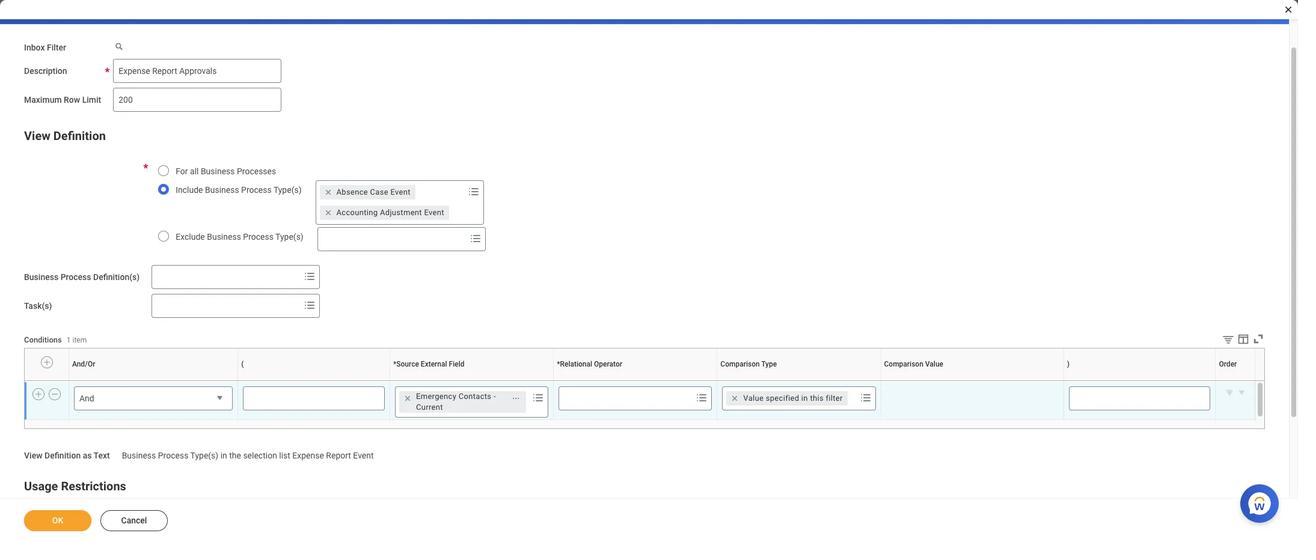Task type: describe. For each thing, give the bounding box(es) containing it.
usage restrictions button
[[24, 479, 126, 494]]

minus image
[[51, 389, 59, 400]]

and button
[[74, 387, 233, 411]]

Relational Operator field
[[560, 388, 692, 410]]

include
[[176, 185, 203, 195]]

none text field inside view definition group
[[243, 387, 385, 411]]

value inside row element
[[926, 361, 944, 369]]

list
[[279, 451, 291, 461]]

value inside value specified in this filter element
[[744, 394, 764, 403]]

accounting
[[337, 208, 378, 217]]

processes
[[237, 167, 276, 176]]

workday assistant region
[[1241, 480, 1285, 523]]

Task(s) field
[[152, 295, 300, 317]]

x small image for emergency
[[402, 393, 414, 405]]

emergency contacts - current
[[416, 392, 496, 412]]

restrictions
[[61, 479, 126, 494]]

item
[[72, 336, 87, 345]]

value specified in this filter element
[[744, 393, 843, 404]]

emergency contacts - current element
[[416, 392, 505, 413]]

definition(s)
[[93, 272, 140, 282]]

contacts
[[459, 392, 492, 401]]

the
[[229, 451, 241, 461]]

view definition button
[[24, 129, 106, 143]]

in inside option
[[802, 394, 809, 403]]

and/or for and/or ( source external field relational operator comparison type comparison value ) order
[[152, 381, 154, 381]]

emergency
[[416, 392, 457, 401]]

usage restrictions
[[24, 479, 126, 494]]

operator inside row element
[[594, 361, 623, 369]]

1 vertical spatial operator
[[636, 381, 638, 381]]

2 vertical spatial event
[[353, 451, 374, 461]]

type(s) for include business process type(s)
[[274, 185, 302, 195]]

limit
[[82, 95, 101, 105]]

Business Process Definition(s) field
[[152, 266, 300, 288]]

current
[[416, 403, 443, 412]]

adjustment
[[380, 208, 422, 217]]

description
[[24, 66, 67, 76]]

business right all
[[201, 167, 235, 176]]

maximum
[[24, 95, 62, 105]]

business down for all business processes
[[205, 185, 239, 195]]

prompts image
[[303, 269, 317, 284]]

order column header
[[1217, 381, 1256, 382]]

and/or for and/or
[[72, 361, 95, 369]]

1 vertical spatial plus image
[[35, 389, 43, 400]]

1 horizontal spatial field
[[473, 381, 475, 381]]

1
[[67, 336, 71, 345]]

and/or button
[[152, 381, 155, 381]]

type(s) for exclude business process type(s)
[[276, 232, 304, 242]]

) button
[[1140, 381, 1141, 381]]

definition for view definition
[[53, 129, 106, 143]]

row
[[64, 95, 80, 105]]

caret bottom image
[[1224, 387, 1236, 399]]

maximum row limit
[[24, 95, 101, 105]]

) inside row element
[[1068, 361, 1070, 369]]

filter
[[826, 394, 843, 403]]

and
[[79, 394, 94, 404]]

usage
[[24, 479, 58, 494]]

x small image for accounting
[[322, 207, 334, 219]]

1 horizontal spatial type
[[800, 381, 802, 381]]

Exclude Business Process Type(s) field
[[318, 228, 466, 250]]

items selected for include business process type(s) list box
[[316, 183, 465, 222]]

view for view definition
[[24, 129, 50, 143]]

ok
[[52, 516, 63, 526]]

2 vertical spatial type(s)
[[190, 451, 219, 461]]

source external field button
[[469, 381, 475, 381]]

business right text
[[122, 451, 156, 461]]

inbox filter
[[24, 43, 66, 52]]

toolbar inside view definition group
[[1214, 333, 1266, 348]]

dialog containing view definition
[[0, 0, 1299, 543]]



Task type: locate. For each thing, give the bounding box(es) containing it.
prompts image
[[467, 185, 481, 199], [469, 231, 483, 246], [303, 298, 317, 313], [531, 391, 546, 405], [695, 391, 710, 405], [859, 391, 873, 405]]

business process type(s) in the selection list expense report event
[[122, 451, 374, 461]]

x small image inside the emergency contacts - current, press delete to clear value. option
[[402, 393, 414, 405]]

type inside row element
[[762, 361, 777, 369]]

definition for view definition as text
[[45, 451, 81, 461]]

absence case event element
[[337, 187, 411, 198]]

plus image inside row element
[[43, 358, 51, 368]]

1 view from the top
[[24, 129, 50, 143]]

* for relational
[[557, 361, 560, 369]]

type(s) left the
[[190, 451, 219, 461]]

text
[[94, 451, 110, 461]]

2 vertical spatial value
[[744, 394, 764, 403]]

1 horizontal spatial value
[[926, 361, 944, 369]]

operator
[[594, 361, 623, 369], [636, 381, 638, 381]]

1 vertical spatial view
[[24, 451, 42, 461]]

conditions 1 item
[[24, 336, 87, 345]]

include business process type(s)
[[176, 185, 302, 195]]

None text field
[[243, 387, 385, 411]]

1 horizontal spatial relational
[[633, 381, 636, 381]]

1 horizontal spatial (
[[314, 381, 314, 381]]

-
[[494, 392, 496, 401]]

order up order column header
[[1220, 361, 1238, 369]]

close edit system inbox filter image
[[1285, 5, 1294, 14]]

event up adjustment
[[391, 188, 411, 197]]

*
[[393, 361, 397, 369], [557, 361, 560, 369]]

( button
[[314, 381, 315, 381]]

as
[[83, 451, 92, 461]]

0 horizontal spatial type
[[762, 361, 777, 369]]

type up value specified in this filter
[[800, 381, 802, 381]]

specified
[[766, 394, 800, 403]]

plus image down conditions
[[43, 358, 51, 368]]

event for absence case event
[[391, 188, 411, 197]]

and/or up "and" dropdown button
[[152, 381, 154, 381]]

plus image
[[43, 358, 51, 368], [35, 389, 43, 400]]

1 vertical spatial value
[[974, 381, 975, 381]]

x small image
[[322, 186, 334, 198], [322, 207, 334, 219], [402, 393, 414, 405]]

0 horizontal spatial operator
[[594, 361, 623, 369]]

2 horizontal spatial event
[[424, 208, 444, 217]]

x small image inside accounting adjustment event, press delete to clear value. option
[[322, 207, 334, 219]]

1 horizontal spatial source
[[469, 381, 471, 381]]

x small image
[[729, 393, 741, 405]]

1 horizontal spatial event
[[391, 188, 411, 197]]

definition
[[53, 129, 106, 143], [45, 451, 81, 461]]

0 vertical spatial )
[[1068, 361, 1070, 369]]

business process definition(s)
[[24, 272, 140, 282]]

event inside absence case event element
[[391, 188, 411, 197]]

0 horizontal spatial relational
[[560, 361, 593, 369]]

event inside accounting adjustment event element
[[424, 208, 444, 217]]

(
[[241, 361, 244, 369], [314, 381, 314, 381]]

and/or
[[72, 361, 95, 369], [152, 381, 154, 381]]

exclude
[[176, 232, 205, 242]]

1 vertical spatial field
[[473, 381, 475, 381]]

* for source
[[393, 361, 397, 369]]

1 vertical spatial external
[[471, 381, 473, 381]]

all
[[190, 167, 199, 176]]

comparison value column header
[[881, 381, 1065, 382]]

view definition group
[[24, 126, 1266, 462]]

0 horizontal spatial external
[[421, 361, 447, 369]]

1 * from the left
[[393, 361, 397, 369]]

and/or ( source external field relational operator comparison type comparison value ) order
[[152, 381, 1237, 381]]

fullscreen image
[[1253, 333, 1266, 346]]

0 horizontal spatial (
[[241, 361, 244, 369]]

and/or down item
[[72, 361, 95, 369]]

0 vertical spatial order
[[1220, 361, 1238, 369]]

0 vertical spatial external
[[421, 361, 447, 369]]

0 horizontal spatial event
[[353, 451, 374, 461]]

toolbar
[[1214, 333, 1266, 348]]

definition down row
[[53, 129, 106, 143]]

task(s)
[[24, 301, 52, 311]]

0 vertical spatial in
[[802, 394, 809, 403]]

x small image left absence
[[322, 186, 334, 198]]

1 vertical spatial type
[[800, 381, 802, 381]]

none text field inside view definition group
[[1070, 387, 1211, 411]]

view down maximum
[[24, 129, 50, 143]]

0 horizontal spatial *
[[393, 361, 397, 369]]

1 vertical spatial type(s)
[[276, 232, 304, 242]]

x small image left current
[[402, 393, 414, 405]]

1 vertical spatial and/or
[[152, 381, 154, 381]]

0 vertical spatial and/or
[[72, 361, 95, 369]]

0 vertical spatial plus image
[[43, 358, 51, 368]]

0 horizontal spatial in
[[221, 451, 227, 461]]

0 vertical spatial operator
[[594, 361, 623, 369]]

external up contacts
[[471, 381, 473, 381]]

type(s)
[[274, 185, 302, 195], [276, 232, 304, 242], [190, 451, 219, 461]]

0 vertical spatial relational
[[560, 361, 593, 369]]

accounting adjustment event
[[337, 208, 444, 217]]

source
[[397, 361, 419, 369], [469, 381, 471, 381]]

in
[[802, 394, 809, 403], [221, 451, 227, 461]]

event for accounting adjustment event
[[424, 208, 444, 217]]

type up the specified on the right bottom
[[762, 361, 777, 369]]

view definition as text
[[24, 451, 110, 461]]

0 vertical spatial definition
[[53, 129, 106, 143]]

order inside row element
[[1220, 361, 1238, 369]]

0 vertical spatial source
[[397, 361, 419, 369]]

comparison type button
[[797, 381, 802, 381]]

1 vertical spatial x small image
[[322, 207, 334, 219]]

in left the this
[[802, 394, 809, 403]]

plus image left minus image
[[35, 389, 43, 400]]

case
[[370, 188, 389, 197]]

relational inside row element
[[560, 361, 593, 369]]

business
[[201, 167, 235, 176], [205, 185, 239, 195], [207, 232, 241, 242], [24, 272, 58, 282], [122, 451, 156, 461]]

Maximum Row Limit text field
[[113, 88, 282, 112]]

source up emergency
[[397, 361, 419, 369]]

definition left as
[[45, 451, 81, 461]]

emergency contacts - current, press delete to clear value. option
[[399, 392, 527, 413]]

source up contacts
[[469, 381, 471, 381]]

0 vertical spatial event
[[391, 188, 411, 197]]

source inside row element
[[397, 361, 419, 369]]

)
[[1068, 361, 1070, 369], [1140, 381, 1140, 381]]

1 vertical spatial )
[[1140, 381, 1140, 381]]

for all business processes
[[176, 167, 276, 176]]

view for view definition as text
[[24, 451, 42, 461]]

report
[[326, 451, 351, 461]]

0 vertical spatial x small image
[[322, 186, 334, 198]]

order up 'caret bottom' "image"
[[1236, 381, 1237, 381]]

view definition
[[24, 129, 106, 143]]

value specified in this filter
[[744, 394, 843, 403]]

x small image left accounting
[[322, 207, 334, 219]]

cancel button
[[100, 511, 168, 532]]

business up task(s)
[[24, 272, 58, 282]]

* source external field
[[393, 361, 465, 369]]

related actions image
[[512, 394, 521, 403]]

exclude business process type(s)
[[176, 232, 304, 242]]

1 vertical spatial source
[[469, 381, 471, 381]]

for
[[176, 167, 188, 176]]

type(s) down the processes
[[274, 185, 302, 195]]

absence case event, press delete to clear value. option
[[320, 185, 416, 200]]

selection
[[243, 451, 277, 461]]

field
[[449, 361, 465, 369], [473, 381, 475, 381]]

0 vertical spatial (
[[241, 361, 244, 369]]

value specified in this filter, press delete to clear value. option
[[727, 392, 848, 406]]

0 horizontal spatial value
[[744, 394, 764, 403]]

0 vertical spatial view
[[24, 129, 50, 143]]

1 horizontal spatial external
[[471, 381, 473, 381]]

in left the
[[221, 451, 227, 461]]

absence case event
[[337, 188, 411, 197]]

1 horizontal spatial in
[[802, 394, 809, 403]]

external up emergency
[[421, 361, 447, 369]]

None text field
[[1070, 387, 1211, 411]]

1 vertical spatial in
[[221, 451, 227, 461]]

1 vertical spatial event
[[424, 208, 444, 217]]

event
[[391, 188, 411, 197], [424, 208, 444, 217], [353, 451, 374, 461]]

cancel
[[121, 516, 147, 526]]

0 horizontal spatial )
[[1068, 361, 1070, 369]]

0 vertical spatial field
[[449, 361, 465, 369]]

comparison type
[[721, 361, 777, 369]]

click to view/edit grid preferences image
[[1238, 333, 1251, 346]]

( inside row element
[[241, 361, 244, 369]]

this
[[811, 394, 824, 403]]

1 horizontal spatial )
[[1140, 381, 1140, 381]]

1 vertical spatial order
[[1236, 381, 1237, 381]]

Description text field
[[113, 59, 282, 83]]

2 view from the top
[[24, 451, 42, 461]]

1 vertical spatial (
[[314, 381, 314, 381]]

caret down image
[[1236, 387, 1248, 399]]

accounting adjustment event element
[[337, 207, 444, 218]]

accounting adjustment event, press delete to clear value. option
[[320, 206, 449, 220]]

absence
[[337, 188, 368, 197]]

external inside row element
[[421, 361, 447, 369]]

conditions
[[24, 336, 62, 345]]

1 horizontal spatial operator
[[636, 381, 638, 381]]

1 vertical spatial relational
[[633, 381, 636, 381]]

select to filter grid data image
[[1223, 333, 1236, 346]]

relational operator button
[[633, 381, 639, 381]]

external
[[421, 361, 447, 369], [471, 381, 473, 381]]

filter
[[47, 43, 66, 52]]

event right report
[[353, 451, 374, 461]]

0 vertical spatial type
[[762, 361, 777, 369]]

x small image inside absence case event, press delete to clear value. option
[[322, 186, 334, 198]]

order
[[1220, 361, 1238, 369], [1236, 381, 1237, 381]]

0 vertical spatial value
[[926, 361, 944, 369]]

comparison
[[721, 361, 760, 369], [885, 361, 924, 369], [797, 381, 800, 381], [971, 381, 974, 381]]

value
[[926, 361, 944, 369], [974, 381, 975, 381], [744, 394, 764, 403]]

relational
[[560, 361, 593, 369], [633, 381, 636, 381]]

0 horizontal spatial field
[[449, 361, 465, 369]]

1 vertical spatial definition
[[45, 451, 81, 461]]

expense
[[293, 451, 324, 461]]

inbox
[[24, 43, 45, 52]]

business right exclude
[[207, 232, 241, 242]]

type(s) up prompts icon
[[276, 232, 304, 242]]

2 horizontal spatial value
[[974, 381, 975, 381]]

x small image for absence
[[322, 186, 334, 198]]

event right adjustment
[[424, 208, 444, 217]]

and/or inside row element
[[72, 361, 95, 369]]

2 vertical spatial x small image
[[402, 393, 414, 405]]

ok button
[[24, 511, 91, 532]]

0 horizontal spatial and/or
[[72, 361, 95, 369]]

1 horizontal spatial and/or
[[152, 381, 154, 381]]

field inside row element
[[449, 361, 465, 369]]

row element
[[25, 349, 1259, 381]]

view up usage
[[24, 451, 42, 461]]

0 horizontal spatial source
[[397, 361, 419, 369]]

* relational operator
[[557, 361, 623, 369]]

process
[[241, 185, 272, 195], [243, 232, 274, 242], [61, 272, 91, 282], [158, 451, 189, 461]]

view
[[24, 129, 50, 143], [24, 451, 42, 461]]

comparison value
[[885, 361, 944, 369]]

2 * from the left
[[557, 361, 560, 369]]

dialog
[[0, 0, 1299, 543]]

0 vertical spatial type(s)
[[274, 185, 302, 195]]

type
[[762, 361, 777, 369], [800, 381, 802, 381]]

1 horizontal spatial *
[[557, 361, 560, 369]]



Task type: vqa. For each thing, say whether or not it's contained in the screenshot.
Profile Logan McNeil IMAGE
no



